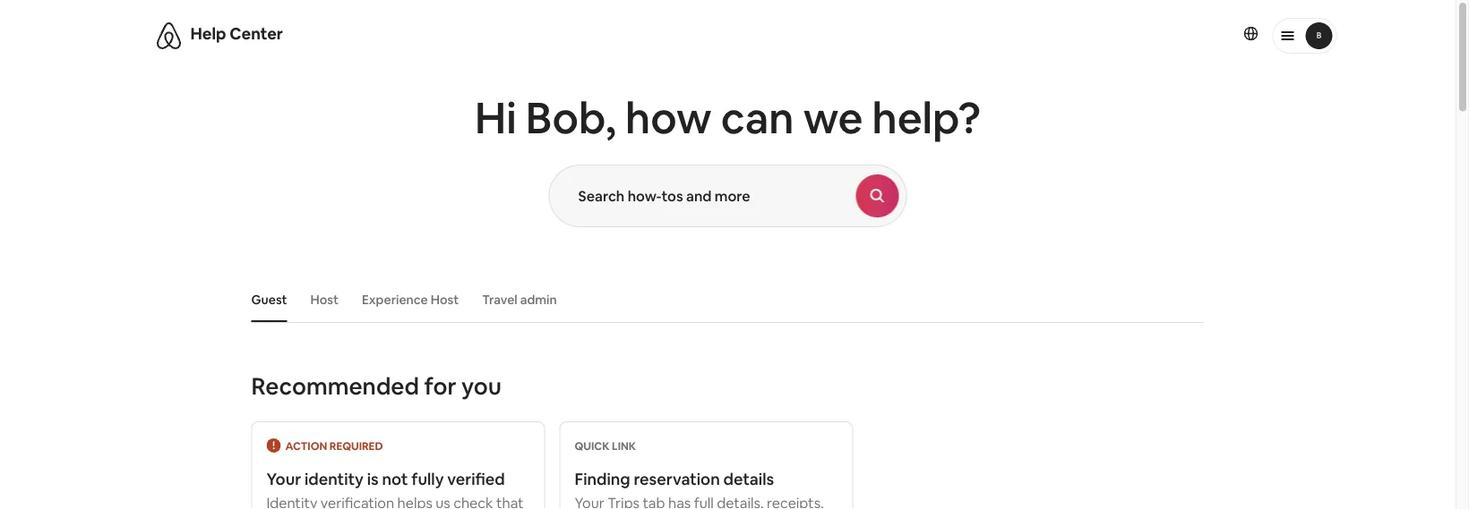 Task type: describe. For each thing, give the bounding box(es) containing it.
host inside "button"
[[431, 292, 459, 308]]

details
[[724, 470, 774, 491]]

tab list containing guest
[[242, 278, 1205, 323]]

quick
[[575, 440, 610, 454]]

you
[[462, 372, 502, 402]]

experience host button
[[353, 283, 468, 317]]

required
[[330, 440, 383, 454]]

how
[[626, 90, 712, 146]]

hi bob, how can we help?
[[475, 90, 981, 146]]

hi
[[475, 90, 517, 146]]

host button
[[302, 283, 348, 317]]

experience
[[362, 292, 428, 308]]

identity
[[305, 470, 364, 491]]

is
[[367, 470, 379, 491]]

reservation
[[634, 470, 720, 491]]

we
[[804, 90, 863, 146]]

travel
[[482, 292, 518, 308]]

travel admin
[[482, 292, 557, 308]]

finding reservation details
[[575, 470, 774, 491]]

guest button
[[242, 283, 296, 317]]

Search how-tos and more search field
[[550, 166, 856, 227]]

recommended
[[251, 372, 419, 402]]

airbnb homepage image
[[155, 22, 183, 50]]

for
[[424, 372, 457, 402]]

link
[[612, 440, 636, 454]]

help?
[[873, 90, 981, 146]]



Task type: vqa. For each thing, say whether or not it's contained in the screenshot.
1st 12 from the right
no



Task type: locate. For each thing, give the bounding box(es) containing it.
verified
[[448, 470, 505, 491]]

experience host
[[362, 292, 459, 308]]

quick link
[[575, 440, 636, 454]]

bob,
[[526, 90, 616, 146]]

1 host from the left
[[311, 292, 339, 308]]

finding
[[575, 470, 631, 491]]

guest
[[251, 292, 287, 308]]

None search field
[[549, 165, 908, 228]]

host right experience
[[431, 292, 459, 308]]

your identity is not fully verified
[[267, 470, 505, 491]]

help center
[[190, 23, 283, 44]]

fully
[[412, 470, 444, 491]]

1 horizontal spatial host
[[431, 292, 459, 308]]

0 horizontal spatial host
[[311, 292, 339, 308]]

action
[[285, 440, 327, 454]]

can
[[721, 90, 795, 146]]

help center link
[[190, 23, 283, 44]]

host
[[311, 292, 339, 308], [431, 292, 459, 308]]

admin
[[520, 292, 557, 308]]

host inside button
[[311, 292, 339, 308]]

your
[[267, 470, 301, 491]]

not
[[382, 470, 408, 491]]

action required
[[285, 440, 383, 454]]

2 host from the left
[[431, 292, 459, 308]]

recommended for you
[[251, 372, 502, 402]]

tab list
[[242, 278, 1205, 323]]

host right guest
[[311, 292, 339, 308]]

center
[[230, 23, 283, 44]]

travel admin button
[[473, 283, 566, 317]]

help
[[190, 23, 226, 44]]

main navigation menu image
[[1306, 22, 1333, 49]]



